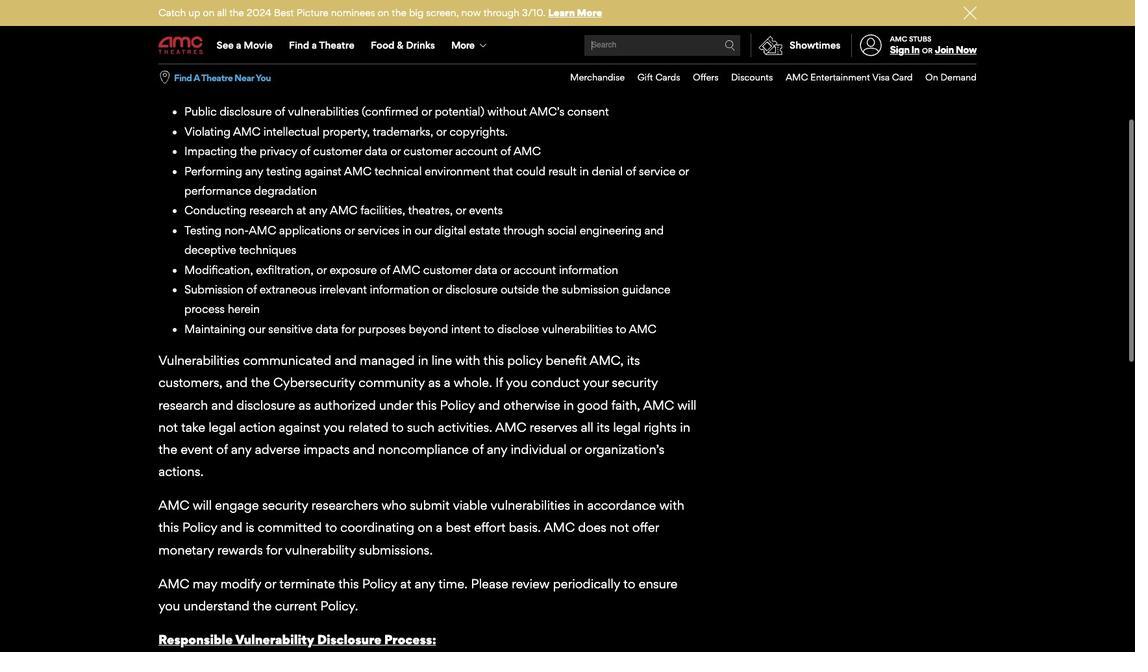 Task type: describe. For each thing, give the bounding box(es) containing it.
any down activities.
[[487, 442, 507, 457]]

amc up applications
[[330, 204, 357, 217]]

communicated
[[243, 353, 331, 368]]

in inside amc stubs sign in or join now
[[911, 44, 920, 56]]

find a theatre near you
[[174, 72, 271, 83]]

of down activities.
[[472, 442, 484, 457]]

research inside security research and disclosure conducted in good faith seeks to protect the amc ecosystem. in particular, good faith disclosure avoids violating trust and potential cause of harm to amc, its customers, employees, and suppliers.
[[209, 0, 259, 9]]

0 horizontal spatial on
[[203, 6, 215, 19]]

denial
[[592, 164, 623, 178]]

viable
[[453, 498, 487, 513]]

at inside amc may modify or terminate this policy at any time. please review periodically to ensure you understand the current policy.
[[400, 576, 411, 592]]

screen,
[[426, 6, 459, 19]]

copyrights.
[[450, 125, 508, 138]]

any inside amc may modify or terminate this policy at any time. please review periodically to ensure you understand the current policy.
[[415, 576, 435, 592]]

to inside the vulnerabilities communicated and managed in line with this policy benefit amc, its customers, and the cybersecurity community as a whole. if you conduct your security research and disclosure as authorized under this policy and otherwise in good faith, amc will not take legal action against you related to such activities. amc reserves all its legal rights in the event of any adverse impacts and noncompliance of any individual or organization's actions.
[[392, 419, 404, 435]]

on inside 'amc will engage security researchers who submit viable vulnerabilities in accordance with this policy and is committed to coordinating on a best effort basis. amc does not offer monetary rewards for vulnerability submissions.'
[[418, 520, 433, 535]]

1 vertical spatial data
[[475, 263, 497, 276]]

such
[[407, 419, 435, 435]]

amc inside amc may modify or terminate this policy at any time. please review periodically to ensure you understand the current policy.
[[158, 576, 189, 592]]

employees,
[[328, 38, 394, 53]]

policy.
[[320, 598, 358, 614]]

beyond
[[409, 322, 448, 336]]

sign
[[890, 44, 910, 56]]

gift cards link
[[625, 64, 680, 91]]

food & drinks link
[[363, 27, 443, 64]]

0 vertical spatial good
[[430, 0, 461, 9]]

0 horizontal spatial our
[[248, 322, 265, 336]]

policy
[[507, 353, 542, 368]]

you
[[256, 72, 271, 83]]

performing
[[184, 164, 242, 178]]

cookie consent banner dialog
[[0, 617, 1135, 652]]

merchandise link
[[558, 64, 625, 91]]

vulnerabilities
[[158, 353, 240, 368]]

amc left the 'technical'
[[344, 164, 372, 178]]

public disclosure of vulnerabilities (confirmed or potential) without amc's consent violating amc intellectual property, trademarks, or copyrights. impacting the privacy of customer data or customer account of amc performing any testing against amc technical environment that could result in denial of service or performance degradation conducting research at any amc facilities, theatres, or events testing non-amc applications or services in our digital estate through social engineering and deceptive techniques modification, exfiltration, or exposure of amc customer data or account information submission of extraneous irrelevant information or disclosure outside the submission guidance process herein maintaining our sensitive data for purposes beyond intent to disclose vulnerabilities to amc
[[184, 105, 689, 336]]

rewards
[[217, 542, 263, 558]]

a down picture at the top left
[[312, 39, 317, 51]]

you inside amc may modify or terminate this policy at any time. please review periodically to ensure you understand the current policy.
[[158, 598, 180, 614]]

on
[[926, 72, 938, 83]]

cybersecurity
[[273, 375, 355, 391]]

of up intellectual
[[275, 105, 285, 119]]

now
[[956, 44, 977, 56]]

of inside security research and disclosure conducted in good faith seeks to protect the amc ecosystem. in particular, good faith disclosure avoids violating trust and potential cause of harm to amc, its customers, employees, and suppliers.
[[668, 16, 679, 31]]

a right see
[[236, 39, 241, 51]]

for inside public disclosure of vulnerabilities (confirmed or potential) without amc's consent violating amc intellectual property, trademarks, or copyrights. impacting the privacy of customer data or customer account of amc performing any testing against amc technical environment that could result in denial of service or performance degradation conducting research at any amc facilities, theatres, or events testing non-amc applications or services in our digital estate through social engineering and deceptive techniques modification, exfiltration, or exposure of amc customer data or account information submission of extraneous irrelevant information or disclosure outside the submission guidance process herein maintaining our sensitive data for purposes beyond intent to disclose vulnerabilities to amc
[[341, 322, 355, 336]]

discounts
[[731, 72, 773, 83]]

or up 'beyond'
[[432, 282, 443, 296]]

disclosure up &
[[366, 16, 425, 31]]

conducted
[[350, 0, 413, 9]]

will inside the vulnerabilities communicated and managed in line with this policy benefit amc, its customers, and the cybersecurity community as a whole. if you conduct your security research and disclosure as authorized under this policy and otherwise in good faith, amc will not take legal action against you related to such activities. amc reserves all its legal rights in the event of any adverse impacts and noncompliance of any individual or organization's actions.
[[678, 397, 697, 413]]

1 vertical spatial vulnerabilities
[[542, 322, 613, 336]]

protect
[[544, 0, 586, 9]]

1 horizontal spatial account
[[514, 263, 556, 276]]

the left big
[[392, 6, 407, 19]]

actions.
[[158, 464, 204, 479]]

1 horizontal spatial on
[[378, 6, 389, 19]]

sign in or join amc stubs element
[[851, 27, 977, 64]]

consent
[[567, 105, 609, 119]]

customers, inside security research and disclosure conducted in good faith seeks to protect the amc ecosystem. in particular, good faith disclosure avoids violating trust and potential cause of harm to amc, its customers, employees, and suppliers.
[[260, 38, 324, 53]]

sensitive
[[268, 322, 313, 336]]

whole.
[[454, 375, 492, 391]]

amc inside security research and disclosure conducted in good faith seeks to protect the amc ecosystem. in particular, good faith disclosure avoids violating trust and potential cause of harm to amc, its customers, employees, and suppliers.
[[611, 0, 642, 9]]

the up actions.
[[158, 442, 177, 457]]

or up the 'technical'
[[390, 144, 401, 158]]

events
[[469, 204, 503, 217]]

2024
[[247, 6, 271, 19]]

1 horizontal spatial more
[[577, 6, 602, 19]]

this up the if
[[484, 353, 504, 368]]

in inside security research and disclosure conducted in good faith seeks to protect the amc ecosystem. in particular, good faith disclosure avoids violating trust and potential cause of harm to amc, its customers, employees, and suppliers.
[[228, 16, 238, 31]]

with inside 'amc will engage security researchers who submit viable vulnerabilities in accordance with this policy and is committed to coordinating on a best effort basis. amc does not offer monetary rewards for vulnerability submissions.'
[[659, 498, 684, 513]]

techniques
[[239, 243, 296, 257]]

seeks
[[493, 0, 525, 9]]

amc down the services
[[393, 263, 420, 276]]

or inside amc stubs sign in or join now
[[922, 46, 933, 55]]

purposes
[[358, 322, 406, 336]]

2 vertical spatial its
[[597, 419, 610, 435]]

current
[[275, 598, 317, 614]]

the inside amc may modify or terminate this policy at any time. please review periodically to ensure you understand the current policy.
[[253, 598, 272, 614]]

a inside 'amc will engage security researchers who submit viable vulnerabilities in accordance with this policy and is committed to coordinating on a best effort basis. amc does not offer monetary rewards for vulnerability submissions.'
[[436, 520, 443, 535]]

amc entertainment visa card link
[[773, 64, 913, 91]]

security
[[158, 0, 206, 9]]

customer down digital
[[423, 263, 472, 276]]

in right rights
[[680, 419, 690, 435]]

amc up techniques
[[249, 223, 276, 237]]

in down conduct on the bottom
[[564, 397, 574, 413]]

amc down movie
[[239, 72, 270, 87]]

or down potential)
[[436, 125, 447, 138]]

any down action
[[231, 442, 252, 457]]

to inside amc may modify or terminate this policy at any time. please review periodically to ensure you understand the current policy.
[[624, 576, 635, 592]]

exfiltration,
[[256, 263, 314, 276]]

showtimes image
[[751, 34, 790, 57]]

to down ecosystem.
[[192, 38, 204, 53]]

1 horizontal spatial as
[[428, 375, 441, 391]]

non-
[[225, 223, 249, 237]]

service
[[639, 164, 676, 178]]

disclosure down near
[[220, 105, 272, 119]]

may
[[193, 576, 217, 592]]

of right a
[[223, 72, 236, 87]]

if
[[496, 375, 503, 391]]

community
[[359, 375, 425, 391]]

customers, inside the vulnerabilities communicated and managed in line with this policy benefit amc, its customers, and the cybersecurity community as a whole. if you conduct your security research and disclosure as authorized under this policy and otherwise in good faith, amc will not take legal action against you related to such activities. amc reserves all its legal rights in the event of any adverse impacts and noncompliance of any individual or organization's actions.
[[158, 375, 223, 391]]

merchandise
[[570, 72, 625, 83]]

to up trust
[[528, 0, 540, 9]]

harm
[[158, 38, 188, 53]]

see a movie
[[217, 39, 273, 51]]

(confirmed
[[362, 105, 419, 119]]

could
[[516, 164, 546, 178]]

this up such at bottom
[[416, 397, 437, 413]]

more button
[[443, 27, 498, 64]]

submit
[[410, 498, 450, 513]]

take
[[181, 419, 205, 435]]

offer
[[632, 520, 659, 535]]

0 horizontal spatial as
[[299, 397, 311, 413]]

security inside the vulnerabilities communicated and managed in line with this policy benefit amc, its customers, and the cybersecurity community as a whole. if you conduct your security research and disclosure as authorized under this policy and otherwise in good faith, amc will not take legal action against you related to such activities. amc reserves all its legal rights in the event of any adverse impacts and noncompliance of any individual or organization's actions.
[[612, 375, 658, 391]]

or up digital
[[456, 204, 466, 217]]

nominees
[[331, 6, 375, 19]]

guidance
[[622, 282, 670, 296]]

against inside public disclosure of vulnerabilities (confirmed or potential) without amc's consent violating amc intellectual property, trademarks, or copyrights. impacting the privacy of customer data or customer account of amc performing any testing against amc technical environment that could result in denial of service or performance degradation conducting research at any amc facilities, theatres, or events testing non-amc applications or services in our digital estate through social engineering and deceptive techniques modification, exfiltration, or exposure of amc customer data or account information submission of extraneous irrelevant information or disclosure outside the submission guidance process herein maintaining our sensitive data for purposes beyond intent to disclose vulnerabilities to amc
[[305, 164, 342, 178]]

disclosure up the intent
[[445, 282, 498, 296]]

not inside the vulnerabilities communicated and managed in line with this policy benefit amc, its customers, and the cybersecurity community as a whole. if you conduct your security research and disclosure as authorized under this policy and otherwise in good faith, amc will not take legal action against you related to such activities. amc reserves all its legal rights in the event of any adverse impacts and noncompliance of any individual or organization's actions.
[[158, 419, 178, 435]]

in right the result
[[580, 164, 589, 178]]

property,
[[323, 125, 370, 138]]

all inside the vulnerabilities communicated and managed in line with this policy benefit amc, its customers, and the cybersecurity community as a whole. if you conduct your security research and disclosure as authorized under this policy and otherwise in good faith, amc will not take legal action against you related to such activities. amc reserves all its legal rights in the event of any adverse impacts and noncompliance of any individual or organization's actions.
[[581, 419, 594, 435]]

0 vertical spatial vulnerabilities
[[288, 105, 359, 119]]

will inside 'amc will engage security researchers who submit viable vulnerabilities in accordance with this policy and is committed to coordinating on a best effort basis. amc does not offer monetary rewards for vulnerability submissions.'
[[193, 498, 212, 513]]

0 horizontal spatial good
[[303, 16, 334, 31]]

theatre for a
[[319, 39, 354, 51]]

amc up privacy
[[233, 125, 261, 138]]

or right service
[[679, 164, 689, 178]]

conduct
[[531, 375, 580, 391]]

testing
[[266, 164, 302, 178]]

big
[[409, 6, 424, 19]]

or inside amc may modify or terminate this policy at any time. please review periodically to ensure you understand the current policy.
[[265, 576, 276, 592]]

0 vertical spatial account
[[455, 144, 498, 158]]

against inside the vulnerabilities communicated and managed in line with this policy benefit amc, its customers, and the cybersecurity community as a whole. if you conduct your security research and disclosure as authorized under this policy and otherwise in good faith, amc will not take legal action against you related to such activities. amc reserves all its legal rights in the event of any adverse impacts and noncompliance of any individual or organization's actions.
[[279, 419, 320, 435]]

showtimes link
[[751, 34, 841, 57]]

and inside 'amc will engage security researchers who submit viable vulnerabilities in accordance with this policy and is committed to coordinating on a best effort basis. amc does not offer monetary rewards for vulnerability submissions.'
[[221, 520, 242, 535]]

of right denial on the right top of the page
[[626, 164, 636, 178]]

the left privacy
[[240, 144, 257, 158]]

services
[[358, 223, 400, 237]]

0 horizontal spatial vulnerability
[[235, 632, 314, 648]]

in inside security research and disclosure conducted in good faith seeks to protect the amc ecosystem. in particular, good faith disclosure avoids violating trust and potential cause of harm to amc, its customers, employees, and suppliers.
[[417, 0, 427, 9]]

facilities,
[[360, 204, 405, 217]]

conducting
[[184, 204, 247, 217]]

any left testing
[[245, 164, 263, 178]]

coordinating
[[340, 520, 414, 535]]

the right outside
[[542, 282, 559, 296]]

policy inside the vulnerabilities communicated and managed in line with this policy benefit amc, its customers, and the cybersecurity community as a whole. if you conduct your security research and disclosure as authorized under this policy and otherwise in good faith, amc will not take legal action against you related to such activities. amc reserves all its legal rights in the event of any adverse impacts and noncompliance of any individual or organization's actions.
[[440, 397, 475, 413]]

to right the intent
[[484, 322, 494, 336]]

to inside 'amc will engage security researchers who submit viable vulnerabilities in accordance with this policy and is committed to coordinating on a best effort basis. amc does not offer monetary rewards for vulnerability submissions.'
[[325, 520, 337, 535]]

amc stubs sign in or join now
[[890, 34, 977, 56]]

accordance
[[587, 498, 656, 513]]

trademarks,
[[373, 125, 433, 138]]

in inside 'amc will engage security researchers who submit viable vulnerabilities in accordance with this policy and is committed to coordinating on a best effort basis. amc does not offer monetary rewards for vulnerability submissions.'
[[574, 498, 584, 513]]

disclosure up find a theatre
[[287, 0, 346, 9]]

amc down the guidance
[[629, 322, 657, 336]]

outside
[[501, 282, 539, 296]]

the left 2024
[[229, 6, 244, 19]]

amc down actions.
[[158, 498, 189, 513]]

irrelevant
[[319, 282, 367, 296]]

0 vertical spatial information
[[559, 263, 618, 276]]

technical
[[375, 164, 422, 178]]

performance
[[184, 184, 251, 197]]

managed
[[360, 353, 415, 368]]

amc left does at right
[[544, 520, 575, 535]]

customer down property,
[[313, 144, 362, 158]]

in left line
[[418, 353, 428, 368]]

0 horizontal spatial all
[[217, 6, 227, 19]]

of down intellectual
[[300, 144, 310, 158]]

0 horizontal spatial information
[[370, 282, 429, 296]]

amc up could
[[513, 144, 541, 158]]

or up outside
[[500, 263, 511, 276]]

not inside 'amc will engage security researchers who submit viable vulnerabilities in accordance with this policy and is committed to coordinating on a best effort basis. amc does not offer monetary rewards for vulnerability submissions.'
[[610, 520, 629, 535]]

offers link
[[680, 64, 719, 91]]

or up "irrelevant"
[[316, 263, 327, 276]]

good inside the vulnerabilities communicated and managed in line with this policy benefit amc, its customers, and the cybersecurity community as a whole. if you conduct your security research and disclosure as authorized under this policy and otherwise in good faith, amc will not take legal action against you related to such activities. amc reserves all its legal rights in the event of any adverse impacts and noncompliance of any individual or organization's actions.
[[577, 397, 608, 413]]

vulnerabilities inside 'amc will engage security researchers who submit viable vulnerabilities in accordance with this policy and is committed to coordinating on a best effort basis. amc does not offer monetary rewards for vulnerability submissions.'
[[491, 498, 570, 513]]

amc entertainment visa card
[[786, 72, 913, 83]]

best
[[274, 6, 294, 19]]

find for find a theatre
[[289, 39, 309, 51]]

amc inside amc stubs sign in or join now
[[890, 34, 907, 43]]

a
[[193, 72, 200, 83]]



Task type: locate. For each thing, give the bounding box(es) containing it.
sign in button
[[890, 44, 920, 56]]

catch up on all the 2024 best picture nominees on the big screen, now through 3/10. learn more
[[158, 6, 602, 19]]

1 horizontal spatial find
[[289, 39, 309, 51]]

find
[[289, 39, 309, 51], [174, 72, 192, 83]]

1 vertical spatial with
[[659, 498, 684, 513]]

see
[[217, 39, 234, 51]]

engage
[[215, 498, 259, 513]]

its right see
[[244, 38, 257, 53]]

our
[[415, 223, 432, 237], [248, 322, 265, 336]]

picture
[[296, 6, 328, 19]]

0 vertical spatial through
[[484, 6, 520, 19]]

1 horizontal spatial vulnerability
[[350, 72, 429, 87]]

all right "reserves" at bottom
[[581, 419, 594, 435]]

0 vertical spatial with
[[455, 353, 480, 368]]

2 horizontal spatial on
[[418, 520, 433, 535]]

at up applications
[[296, 204, 306, 217]]

0 horizontal spatial find
[[174, 72, 192, 83]]

more inside more button
[[451, 39, 474, 51]]

research inside public disclosure of vulnerabilities (confirmed or potential) without amc's consent violating amc intellectual property, trademarks, or copyrights. impacting the privacy of customer data or customer account of amc performing any testing against amc technical environment that could result in denial of service or performance degradation conducting research at any amc facilities, theatres, or events testing non-amc applications or services in our digital estate through social engineering and deceptive techniques modification, exfiltration, or exposure of amc customer data or account information submission of extraneous irrelevant information or disclosure outside the submission guidance process herein maintaining our sensitive data for purposes beyond intent to disclose vulnerabilities to amc
[[249, 204, 294, 217]]

applications
[[279, 223, 342, 237]]

visa
[[872, 72, 890, 83]]

faith up employees,
[[337, 16, 362, 31]]

1 vertical spatial through
[[503, 223, 545, 237]]

will
[[678, 397, 697, 413], [193, 498, 212, 513]]

the inside security research and disclosure conducted in good faith seeks to protect the amc ecosystem. in particular, good faith disclosure avoids violating trust and potential cause of harm to amc, its customers, employees, and suppliers.
[[589, 0, 608, 9]]

customer down 'trademarks,'
[[404, 144, 452, 158]]

amc,
[[206, 38, 240, 53], [590, 353, 624, 368]]

responsible down find a theatre link
[[273, 72, 347, 87]]

1 vertical spatial good
[[303, 16, 334, 31]]

1 vertical spatial for
[[266, 542, 282, 558]]

amc down the "showtimes" 'link'
[[786, 72, 808, 83]]

in down stubs
[[911, 44, 920, 56]]

1 vertical spatial in
[[911, 44, 920, 56]]

against
[[305, 164, 342, 178], [279, 419, 320, 435]]

0 vertical spatial its
[[244, 38, 257, 53]]

find inside find a theatre near you button
[[174, 72, 192, 83]]

impacts
[[304, 442, 350, 457]]

1 horizontal spatial in
[[911, 44, 920, 56]]

showtimes
[[790, 39, 841, 51]]

0 horizontal spatial its
[[244, 38, 257, 53]]

otherwise
[[503, 397, 560, 413]]

at inside public disclosure of vulnerabilities (confirmed or potential) without amc's consent violating amc intellectual property, trademarks, or copyrights. impacting the privacy of customer data or customer account of amc performing any testing against amc technical environment that could result in denial of service or performance degradation conducting research at any amc facilities, theatres, or events testing non-amc applications or services in our digital estate through social engineering and deceptive techniques modification, exfiltration, or exposure of amc customer data or account information submission of extraneous irrelevant information or disclosure outside the submission guidance process herein maintaining our sensitive data for purposes beyond intent to disclose vulnerabilities to amc
[[296, 204, 306, 217]]

1 vertical spatial not
[[610, 520, 629, 535]]

result
[[548, 164, 577, 178]]

gift
[[638, 72, 653, 83]]

2 vertical spatial good
[[577, 397, 608, 413]]

2 horizontal spatial you
[[506, 375, 528, 391]]

on right nominees
[[378, 6, 389, 19]]

0 horizontal spatial in
[[228, 16, 238, 31]]

to down the guidance
[[616, 322, 626, 336]]

1 horizontal spatial you
[[323, 419, 345, 435]]

the down 'modify'
[[253, 598, 272, 614]]

a down line
[[444, 375, 451, 391]]

its inside security research and disclosure conducted in good faith seeks to protect the amc ecosystem. in particular, good faith disclosure avoids violating trust and potential cause of harm to amc, its customers, employees, and suppliers.
[[244, 38, 257, 53]]

2 vertical spatial you
[[158, 598, 180, 614]]

privacy
[[260, 144, 297, 158]]

not down accordance
[[610, 520, 629, 535]]

cause
[[630, 16, 665, 31]]

all right up
[[217, 6, 227, 19]]

to down "under" on the left
[[392, 419, 404, 435]]

responsible vulnerability disclosure process:
[[158, 632, 436, 648]]

0 vertical spatial all
[[217, 6, 227, 19]]

1 vertical spatial responsible
[[158, 632, 233, 648]]

on right up
[[203, 6, 215, 19]]

menu down learn
[[158, 27, 977, 64]]

1 horizontal spatial security
[[612, 375, 658, 391]]

cards
[[656, 72, 680, 83]]

action
[[239, 419, 276, 435]]

1 horizontal spatial all
[[581, 419, 594, 435]]

1 vertical spatial all
[[581, 419, 594, 435]]

2 horizontal spatial good
[[577, 397, 608, 413]]

data down estate
[[475, 263, 497, 276]]

amc down otherwise
[[495, 419, 526, 435]]

1 horizontal spatial not
[[610, 520, 629, 535]]

trust
[[521, 16, 548, 31]]

menu
[[158, 27, 977, 64], [558, 64, 977, 91]]

2 horizontal spatial its
[[627, 353, 640, 368]]

social
[[547, 223, 577, 237]]

not left take
[[158, 419, 178, 435]]

disclosure inside the vulnerabilities communicated and managed in line with this policy benefit amc, its customers, and the cybersecurity community as a whole. if you conduct your security research and disclosure as authorized under this policy and otherwise in good faith, amc will not take legal action against you related to such activities. amc reserves all its legal rights in the event of any adverse impacts and noncompliance of any individual or organization's actions.
[[236, 397, 295, 413]]

process
[[184, 302, 225, 316]]

0 horizontal spatial faith
[[337, 16, 362, 31]]

for
[[341, 322, 355, 336], [266, 542, 282, 558]]

modify
[[220, 576, 261, 592]]

amc may modify or terminate this policy at any time. please review periodically to ensure you understand the current policy.
[[158, 576, 678, 614]]

process:
[[384, 632, 436, 648]]

security up committed
[[262, 498, 308, 513]]

1 vertical spatial information
[[370, 282, 429, 296]]

2 legal from the left
[[613, 419, 641, 435]]

0 horizontal spatial not
[[158, 419, 178, 435]]

policy inside amc may modify or terminate this policy at any time. please review periodically to ensure you understand the current policy.
[[362, 576, 397, 592]]

customer
[[313, 144, 362, 158], [404, 144, 452, 158], [423, 263, 472, 276]]

menu containing merchandise
[[558, 64, 977, 91]]

through left the social
[[503, 223, 545, 237]]

0 horizontal spatial responsible
[[158, 632, 233, 648]]

amc up cause
[[611, 0, 642, 9]]

1 horizontal spatial data
[[365, 144, 388, 158]]

0 vertical spatial data
[[365, 144, 388, 158]]

line
[[432, 353, 452, 368]]

policy down submissions.
[[362, 576, 397, 592]]

0 horizontal spatial policy
[[182, 520, 217, 535]]

0 vertical spatial responsible
[[273, 72, 347, 87]]

organization's
[[585, 442, 665, 457]]

of up that
[[501, 144, 511, 158]]

1 vertical spatial as
[[299, 397, 311, 413]]

or up 'trademarks,'
[[422, 105, 432, 119]]

for down committed
[[266, 542, 282, 558]]

against right testing
[[305, 164, 342, 178]]

theatre inside button
[[201, 72, 233, 83]]

of right exposure
[[380, 263, 390, 276]]

terminate
[[279, 576, 335, 592]]

amc up rights
[[643, 397, 674, 413]]

through right now on the left of the page
[[484, 6, 520, 19]]

policy inside 'amc will engage security researchers who submit viable vulnerabilities in accordance with this policy and is committed to coordinating on a best effort basis. amc does not offer monetary rewards for vulnerability submissions.'
[[182, 520, 217, 535]]

find left a
[[174, 72, 192, 83]]

1 vertical spatial faith
[[337, 16, 362, 31]]

1 vertical spatial amc,
[[590, 353, 624, 368]]

information up purposes
[[370, 282, 429, 296]]

its up organization's
[[597, 419, 610, 435]]

amc logo image
[[158, 37, 204, 54], [158, 37, 204, 54]]

exposure
[[330, 263, 377, 276]]

0 horizontal spatial you
[[158, 598, 180, 614]]

the up potential
[[589, 0, 608, 9]]

1 horizontal spatial disclosure
[[432, 72, 496, 87]]

you right the if
[[506, 375, 528, 391]]

search the AMC website text field
[[590, 41, 725, 50]]

research inside the vulnerabilities communicated and managed in line with this policy benefit amc, its customers, and the cybersecurity community as a whole. if you conduct your security research and disclosure as authorized under this policy and otherwise in good faith, amc will not take legal action against you related to such activities. amc reserves all its legal rights in the event of any adverse impacts and noncompliance of any individual or organization's actions.
[[158, 397, 208, 413]]

1 horizontal spatial legal
[[613, 419, 641, 435]]

testing
[[184, 223, 222, 237]]

1 horizontal spatial good
[[430, 0, 461, 9]]

security inside 'amc will engage security researchers who submit viable vulnerabilities in accordance with this policy and is committed to coordinating on a best effort basis. amc does not offer monetary rewards for vulnerability submissions.'
[[262, 498, 308, 513]]

responsible down the understand on the left of the page
[[158, 632, 233, 648]]

user profile image
[[853, 35, 889, 56]]

0 horizontal spatial disclosure
[[317, 632, 382, 648]]

policy up activities.
[[440, 397, 475, 413]]

committed
[[258, 520, 322, 535]]

with up 'whole.'
[[455, 353, 480, 368]]

any left the time.
[[415, 576, 435, 592]]

a left best
[[436, 520, 443, 535]]

this inside amc may modify or terminate this policy at any time. please review periodically to ensure you understand the current policy.
[[338, 576, 359, 592]]

for inside 'amc will engage security researchers who submit viable vulnerabilities in accordance with this policy and is committed to coordinating on a best effort basis. amc does not offer monetary rewards for vulnerability submissions.'
[[266, 542, 282, 558]]

1 vertical spatial policy
[[182, 520, 217, 535]]

1 horizontal spatial our
[[415, 223, 432, 237]]

more right learn
[[577, 6, 602, 19]]

1 horizontal spatial theatre
[[319, 39, 354, 51]]

0 vertical spatial customers,
[[260, 38, 324, 53]]

understand
[[183, 598, 250, 614]]

its up faith,
[[627, 353, 640, 368]]

amc, up "find a theatre near you"
[[206, 38, 240, 53]]

event
[[181, 442, 213, 457]]

1 horizontal spatial responsible
[[273, 72, 347, 87]]

1 horizontal spatial with
[[659, 498, 684, 513]]

0 vertical spatial research
[[209, 0, 259, 9]]

0 vertical spatial amc,
[[206, 38, 240, 53]]

theatre right a
[[201, 72, 233, 83]]

for left purposes
[[341, 322, 355, 336]]

1 vertical spatial its
[[627, 353, 640, 368]]

to left ensure
[[624, 576, 635, 592]]

1 vertical spatial research
[[249, 204, 294, 217]]

related
[[348, 419, 389, 435]]

find a theatre near you button
[[174, 71, 271, 84]]

1 vertical spatial disclosure
[[317, 632, 382, 648]]

amc, inside the vulnerabilities communicated and managed in line with this policy benefit amc, its customers, and the cybersecurity community as a whole. if you conduct your security research and disclosure as authorized under this policy and otherwise in good faith, amc will not take legal action against you related to such activities. amc reserves all its legal rights in the event of any adverse impacts and noncompliance of any individual or organization's actions.
[[590, 353, 624, 368]]

with inside the vulnerabilities communicated and managed in line with this policy benefit amc, its customers, and the cybersecurity community as a whole. if you conduct your security research and disclosure as authorized under this policy and otherwise in good faith, amc will not take legal action against you related to such activities. amc reserves all its legal rights in the event of any adverse impacts and noncompliance of any individual or organization's actions.
[[455, 353, 480, 368]]

the
[[589, 0, 608, 9], [229, 6, 244, 19], [392, 6, 407, 19], [240, 144, 257, 158], [542, 282, 559, 296], [251, 375, 270, 391], [158, 442, 177, 457], [253, 598, 272, 614]]

learn
[[548, 6, 575, 19]]

individual
[[511, 442, 567, 457]]

disclosure up action
[[236, 397, 295, 413]]

with right accordance
[[659, 498, 684, 513]]

food & drinks
[[371, 39, 435, 51]]

0 vertical spatial will
[[678, 397, 697, 413]]

drinks
[[406, 39, 435, 51]]

0 vertical spatial policy
[[440, 397, 475, 413]]

good up find a theatre
[[303, 16, 334, 31]]

rights
[[644, 419, 677, 435]]

or right 'modify'
[[265, 576, 276, 592]]

ecosystem.
[[158, 16, 224, 31]]

find for find a theatre near you
[[174, 72, 192, 83]]

1 vertical spatial our
[[248, 322, 265, 336]]

submission
[[184, 282, 244, 296]]

join
[[935, 44, 954, 56]]

in right conducted
[[417, 0, 427, 9]]

1 vertical spatial at
[[400, 576, 411, 592]]

information up submission
[[559, 263, 618, 276]]

0 vertical spatial our
[[415, 223, 432, 237]]

vulnerability down the current
[[235, 632, 314, 648]]

menu containing more
[[158, 27, 977, 64]]

maintaining
[[184, 322, 246, 336]]

1 horizontal spatial customers,
[[260, 38, 324, 53]]

2 vertical spatial policy
[[362, 576, 397, 592]]

find a theatre link
[[281, 27, 363, 64]]

will left engage
[[193, 498, 212, 513]]

or down "reserves" at bottom
[[570, 442, 582, 457]]

you left the understand on the left of the page
[[158, 598, 180, 614]]

1 vertical spatial menu
[[558, 64, 977, 91]]

near
[[234, 72, 254, 83]]

0 vertical spatial as
[[428, 375, 441, 391]]

0 horizontal spatial theatre
[[201, 72, 233, 83]]

a
[[236, 39, 241, 51], [312, 39, 317, 51], [444, 375, 451, 391], [436, 520, 443, 535]]

of right event
[[216, 442, 228, 457]]

0 vertical spatial you
[[506, 375, 528, 391]]

effort
[[474, 520, 506, 535]]

0 vertical spatial theatre
[[319, 39, 354, 51]]

0 vertical spatial in
[[228, 16, 238, 31]]

0 horizontal spatial more
[[451, 39, 474, 51]]

0 vertical spatial more
[[577, 6, 602, 19]]

not
[[158, 419, 178, 435], [610, 520, 629, 535]]

1 vertical spatial you
[[323, 419, 345, 435]]

policy:
[[499, 72, 540, 87]]

learn more link
[[548, 6, 602, 19]]

0 horizontal spatial account
[[455, 144, 498, 158]]

1 vertical spatial vulnerability
[[235, 632, 314, 648]]

1 vertical spatial will
[[193, 498, 212, 513]]

you
[[506, 375, 528, 391], [323, 419, 345, 435], [158, 598, 180, 614]]

card
[[892, 72, 913, 83]]

account
[[455, 144, 498, 158], [514, 263, 556, 276]]

environment
[[425, 164, 490, 178]]

this inside 'amc will engage security researchers who submit viable vulnerabilities in accordance with this policy and is committed to coordinating on a best effort basis. amc does not offer monetary rewards for vulnerability submissions.'
[[158, 520, 179, 535]]

your
[[583, 375, 609, 391]]

0 vertical spatial faith
[[464, 0, 490, 9]]

account down "copyrights."
[[455, 144, 498, 158]]

policy up monetary
[[182, 520, 217, 535]]

research right up
[[209, 0, 259, 9]]

vulnerabilities up property,
[[288, 105, 359, 119]]

0 vertical spatial vulnerability
[[350, 72, 429, 87]]

1 horizontal spatial will
[[678, 397, 697, 413]]

theatre for a
[[201, 72, 233, 83]]

0 horizontal spatial for
[[266, 542, 282, 558]]

2 vertical spatial data
[[316, 322, 338, 336]]

0 vertical spatial for
[[341, 322, 355, 336]]

1 vertical spatial theatre
[[201, 72, 233, 83]]

amc's
[[529, 105, 565, 119]]

1 horizontal spatial amc,
[[590, 353, 624, 368]]

amc up sign
[[890, 34, 907, 43]]

who
[[382, 498, 407, 513]]

through inside public disclosure of vulnerabilities (confirmed or potential) without amc's consent violating amc intellectual property, trademarks, or copyrights. impacting the privacy of customer data or customer account of amc performing any testing against amc technical environment that could result in denial of service or performance degradation conducting research at any amc facilities, theatres, or events testing non-amc applications or services in our digital estate through social engineering and deceptive techniques modification, exfiltration, or exposure of amc customer data or account information submission of extraneous irrelevant information or disclosure outside the submission guidance process herein maintaining our sensitive data for purposes beyond intent to disclose vulnerabilities to amc
[[503, 223, 545, 237]]

0 vertical spatial at
[[296, 204, 306, 217]]

security up faith,
[[612, 375, 658, 391]]

0 vertical spatial not
[[158, 419, 178, 435]]

2 horizontal spatial data
[[475, 263, 497, 276]]

of up herein
[[247, 282, 257, 296]]

1 legal from the left
[[209, 419, 236, 435]]

particular,
[[242, 16, 299, 31]]

in right the services
[[403, 223, 412, 237]]

a inside the vulnerabilities communicated and managed in line with this policy benefit amc, its customers, and the cybersecurity community as a whole. if you conduct your security research and disclosure as authorized under this policy and otherwise in good faith, amc will not take legal action against you related to such activities. amc reserves all its legal rights in the event of any adverse impacts and noncompliance of any individual or organization's actions.
[[444, 375, 451, 391]]

of
[[668, 16, 679, 31], [223, 72, 236, 87], [275, 105, 285, 119], [300, 144, 310, 158], [501, 144, 511, 158], [626, 164, 636, 178], [380, 263, 390, 276], [247, 282, 257, 296], [216, 442, 228, 457], [472, 442, 484, 457]]

violating
[[468, 16, 518, 31]]

1 horizontal spatial for
[[341, 322, 355, 336]]

0 horizontal spatial amc,
[[206, 38, 240, 53]]

1 horizontal spatial faith
[[464, 0, 490, 9]]

degradation
[[254, 184, 317, 197]]

1 vertical spatial account
[[514, 263, 556, 276]]

in
[[228, 16, 238, 31], [911, 44, 920, 56]]

0 vertical spatial disclosure
[[432, 72, 496, 87]]

disclosure down policy.
[[317, 632, 382, 648]]

amc, inside security research and disclosure conducted in good faith seeks to protect the amc ecosystem. in particular, good faith disclosure avoids violating trust and potential cause of harm to amc, its customers, employees, and suppliers.
[[206, 38, 240, 53]]

account up outside
[[514, 263, 556, 276]]

in up see
[[228, 16, 238, 31]]

on down submit
[[418, 520, 433, 535]]

impacting
[[184, 144, 237, 158]]

any
[[245, 164, 263, 178], [309, 204, 327, 217], [231, 442, 252, 457], [487, 442, 507, 457], [415, 576, 435, 592]]

find inside find a theatre link
[[289, 39, 309, 51]]

policy
[[440, 397, 475, 413], [182, 520, 217, 535], [362, 576, 397, 592]]

submit search icon image
[[725, 40, 735, 51]]

faith up violating
[[464, 0, 490, 9]]

engineering
[[580, 223, 642, 237]]

herein
[[228, 302, 260, 316]]

any up applications
[[309, 204, 327, 217]]

amc, up your
[[590, 353, 624, 368]]

data right 'sensitive'
[[316, 322, 338, 336]]

the down communicated
[[251, 375, 270, 391]]

vulnerabilities up basis.
[[491, 498, 570, 513]]

0 vertical spatial find
[[289, 39, 309, 51]]

or left the services
[[344, 223, 355, 237]]

and inside public disclosure of vulnerabilities (confirmed or potential) without amc's consent violating amc intellectual property, trademarks, or copyrights. impacting the privacy of customer data or customer account of amc performing any testing against amc technical environment that could result in denial of service or performance degradation conducting research at any amc facilities, theatres, or events testing non-amc applications or services in our digital estate through social engineering and deceptive techniques modification, exfiltration, or exposure of amc customer data or account information submission of extraneous irrelevant information or disclosure outside the submission guidance process herein maintaining our sensitive data for purposes beyond intent to disclose vulnerabilities to amc
[[645, 223, 664, 237]]

or inside the vulnerabilities communicated and managed in line with this policy benefit amc, its customers, and the cybersecurity community as a whole. if you conduct your security research and disclosure as authorized under this policy and otherwise in good faith, amc will not take legal action against you related to such activities. amc reserves all its legal rights in the event of any adverse impacts and noncompliance of any individual or organization's actions.
[[570, 442, 582, 457]]



Task type: vqa. For each thing, say whether or not it's contained in the screenshot.
without
yes



